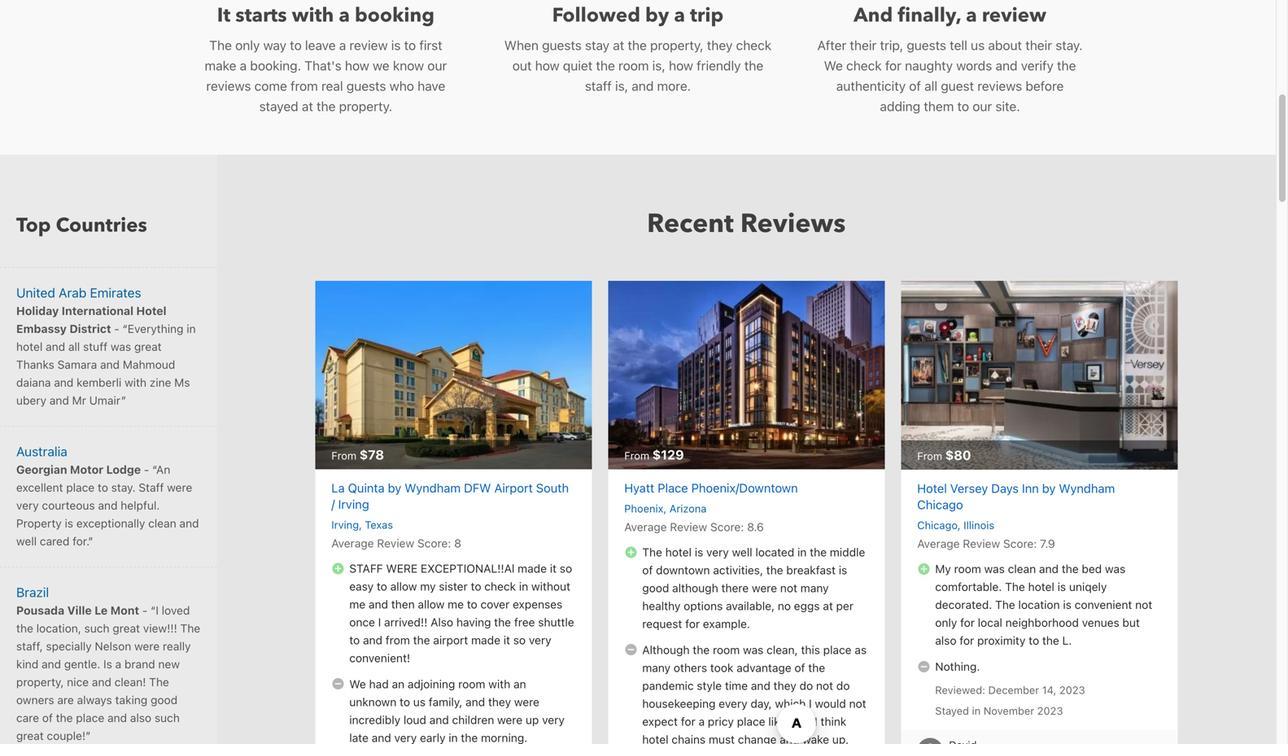 Task type: locate. For each thing, give the bounding box(es) containing it.
not inside "the hotel is very well located in the middle of downtown activities, the breakfast is good although there were not many healthy options available, no eggs at per request for example."
[[781, 581, 798, 595]]

with up leave on the left top
[[292, 2, 334, 29]]

versey
[[951, 481, 989, 496]]

room up comfortable.
[[955, 562, 982, 576]]

room up family,
[[459, 677, 486, 691]]

for up "chains"
[[681, 715, 696, 728]]

0 horizontal spatial such
[[84, 621, 110, 635]]

mr
[[72, 393, 86, 407]]

the down this
[[809, 661, 826, 674]]

1 horizontal spatial how
[[535, 58, 560, 73]]

of left downtown
[[643, 563, 653, 577]]

good right taking
[[151, 693, 178, 707]]

place left as
[[824, 643, 852, 656]]

we left had
[[349, 677, 366, 691]]

1 horizontal spatial an
[[514, 677, 526, 691]]

this
[[801, 643, 821, 656]]

0 vertical spatial 2023
[[1060, 684, 1086, 696]]

australia
[[16, 444, 67, 459]]

from inside from $80
[[918, 450, 943, 462]]

0 horizontal spatial average
[[332, 536, 374, 550]]

1 horizontal spatial do
[[837, 679, 850, 692]]

the inside the only way to leave a review is to first make a booking. that's how we know our reviews come from real guests who have stayed at the property.
[[209, 37, 232, 53]]

0 vertical spatial allow
[[390, 579, 417, 593]]

hotel inside "the hotel is very well located in the middle of downtown activities, the breakfast is good although there were not many healthy options available, no eggs at per request for example."
[[666, 545, 692, 559]]

- down the international
[[114, 322, 120, 335]]

how for it starts with a booking
[[345, 58, 370, 73]]

holiday international hotel embassy district
[[16, 304, 167, 335]]

were up brand
[[134, 639, 160, 653]]

proximity
[[978, 634, 1026, 647]]

and inside when guests stay at the property, they check out how quiet the room is, how friendly the staff is, and more.
[[632, 78, 654, 93]]

1 vertical spatial review
[[350, 37, 388, 53]]

me down sister
[[448, 597, 464, 611]]

$129
[[653, 447, 684, 462]]

1 horizontal spatial their
[[1026, 37, 1053, 53]]

was right stuff
[[111, 340, 131, 353]]

for inside after their trip, guests tell us about their stay. we check for naughty words and verify the authenticity of all guest reviews before adding them to our site.
[[886, 58, 902, 73]]

, down place
[[664, 502, 667, 514]]

1 horizontal spatial score:
[[711, 520, 744, 533]]

room down followed by a trip
[[619, 58, 649, 73]]

were inside - "an excellent place to stay.  staff were very courteous and helpful. property is exceptionally clean and well cared for."
[[167, 481, 192, 494]]

was
[[111, 340, 131, 353], [985, 562, 1005, 576], [1106, 562, 1126, 576], [743, 643, 764, 656]]

in right early
[[449, 731, 458, 744]]

made up the 'without'
[[518, 562, 547, 575]]

0 vertical spatial great
[[134, 340, 162, 353]]

for inside "the hotel is very well located in the middle of downtown activities, the breakfast is good although there were not many healthy options available, no eggs at per request for example."
[[686, 617, 700, 630]]

example.
[[703, 617, 751, 630]]

also inside - "i loved the location, such great view!!!  the staff, specially nelson were really kind and gentle. is a brand new property, nice and clean!  the owners are always taking good care of the place and also such great couple!"
[[130, 711, 152, 724]]

at right stayed
[[302, 98, 313, 114]]

very inside staff were exceptional!!al made it so easy to allow my sister to check in without me and then allow me to cover expenses once i arrived!!  also having the free shuttle to and from the airport made it so very convenient!
[[529, 633, 552, 647]]

reviews
[[206, 78, 251, 93], [978, 78, 1023, 93]]

hotel inside holiday international hotel embassy district
[[136, 304, 167, 317]]

they up the children
[[488, 695, 511, 709]]

allow
[[390, 579, 417, 593], [418, 597, 445, 611]]

top
[[16, 212, 51, 239]]

they inside when guests stay at the property, they check out how quiet the room is, how friendly the staff is, and more.
[[707, 37, 733, 53]]

district
[[70, 322, 111, 335]]

hotel up downtown
[[666, 545, 692, 559]]

, inside hotel versey days inn by wyndham chicago chicago , illinois average review score: 7.9
[[958, 519, 961, 531]]

exceptional!!al
[[421, 562, 515, 575]]

irving link
[[332, 518, 359, 531]]

0 vertical spatial many
[[801, 581, 829, 595]]

how
[[345, 58, 370, 73], [535, 58, 560, 73], [669, 58, 694, 73]]

decorated.
[[936, 598, 993, 612]]

0 vertical spatial at
[[613, 37, 625, 53]]

check inside when guests stay at the property, they check out how quiet the room is, how friendly the staff is, and more.
[[736, 37, 772, 53]]

the right verify
[[1058, 58, 1077, 73]]

in right the stayed
[[973, 705, 981, 717]]

0 vertical spatial made
[[518, 562, 547, 575]]

- inside - "everything in hotel and all stuff was great thanks samara and mahmoud daiana and kemberli with zine ms ubery and mr umair"
[[114, 322, 120, 335]]

1 vertical spatial property,
[[16, 675, 64, 689]]

and down is
[[92, 675, 111, 689]]

0 horizontal spatial hotel
[[136, 304, 167, 317]]

were inside "the hotel is very well located in the middle of downtown activities, the breakfast is good although there were not many healthy options available, no eggs at per request for example."
[[752, 581, 778, 595]]

brazil
[[16, 584, 49, 600]]

gentle.
[[64, 657, 100, 671]]

expenses
[[513, 597, 563, 611]]

i right once
[[378, 615, 381, 629]]

1 horizontal spatial clean
[[1008, 562, 1037, 576]]

the inside the only way to leave a review is to first make a booking. that's how we know our reviews come from real guests who have stayed at the property.
[[317, 98, 336, 114]]

property, inside when guests stay at the property, they check out how quiet the room is, how friendly the staff is, and more.
[[651, 37, 704, 53]]

my room was clean and the bed was comfortable.  the hotel is uniqely decorated.  the location is convenient not only for local neighborhood venues but also for proximity to the l.
[[936, 562, 1153, 647]]

1 vertical spatial they
[[774, 679, 797, 692]]

property, up owners
[[16, 675, 64, 689]]

2 horizontal spatial check
[[847, 58, 882, 73]]

and down 'embassy'
[[46, 340, 65, 353]]

/
[[332, 497, 335, 511]]

0 horizontal spatial they
[[488, 695, 511, 709]]

also inside my room was clean and the bed was comfortable.  the hotel is uniqely decorated.  the location is convenient not only for local neighborhood venues but also for proximity to the l.
[[936, 634, 957, 647]]

a inside - "i loved the location, such great view!!!  the staff, specially nelson were really kind and gentle. is a brand new property, nice and clean!  the owners are always taking good care of the place and also such great couple!"
[[115, 657, 121, 671]]

0 horizontal spatial our
[[428, 58, 447, 73]]

1 horizontal spatial from
[[386, 633, 410, 647]]

to up loud
[[400, 695, 410, 709]]

0 vertical spatial chicago
[[918, 498, 964, 512]]

1 vertical spatial also
[[130, 711, 152, 724]]

well inside "the hotel is very well located in the middle of downtown activities, the breakfast is good although there were not many healthy options available, no eggs at per request for example."
[[732, 545, 753, 559]]

reviewed:
[[936, 684, 986, 696]]

expect
[[643, 715, 678, 728]]

1 vertical spatial -
[[144, 463, 149, 476]]

2 horizontal spatial they
[[774, 679, 797, 692]]

children
[[452, 713, 494, 726]]

1 horizontal spatial many
[[801, 581, 829, 595]]

- "everything in hotel and all stuff was great thanks samara and mahmoud daiana and kemberli with zine ms ubery and mr umair"
[[16, 322, 196, 407]]

0 horizontal spatial clean
[[148, 516, 176, 530]]

guests up quiet
[[542, 37, 582, 53]]

review inside hotel versey days inn by wyndham chicago chicago , illinois average review score: 7.9
[[963, 537, 1001, 550]]

first
[[420, 37, 443, 53]]

review
[[982, 2, 1047, 29], [350, 37, 388, 53]]

irving down /
[[332, 518, 359, 531]]

reviews
[[741, 206, 846, 241]]

2 horizontal spatial by
[[1043, 481, 1056, 496]]

0 horizontal spatial from
[[332, 449, 357, 461]]

review up we
[[350, 37, 388, 53]]

2 horizontal spatial guests
[[907, 37, 947, 53]]

2023 down 14,
[[1038, 705, 1064, 717]]

how left we
[[345, 58, 370, 73]]

we down after
[[824, 58, 843, 73]]

1 vertical spatial stay.
[[111, 481, 136, 494]]

room up "took"
[[713, 643, 740, 656]]

when guests stay at the property, they check out how quiet the room is, how friendly the staff is, and more.
[[505, 37, 772, 93]]

to inside my room was clean and the bed was comfortable.  the hotel is uniqely decorated.  the location is convenient not only for local neighborhood venues but also for proximity to the l.
[[1029, 634, 1040, 647]]

0 horizontal spatial i
[[378, 615, 381, 629]]

0 horizontal spatial so
[[514, 633, 526, 647]]

1 horizontal spatial allow
[[418, 597, 445, 611]]

how inside the only way to leave a review is to first make a booking. that's how we know our reviews come from real guests who have stayed at the property.
[[345, 58, 370, 73]]

such down new
[[155, 711, 180, 724]]

were left the up
[[498, 713, 523, 726]]

georgian
[[16, 463, 67, 476]]

0 vertical spatial check
[[736, 37, 772, 53]]

the down arrived!!
[[413, 633, 430, 647]]

it down cover
[[504, 633, 510, 647]]

to down neighborhood at the bottom right
[[1029, 634, 1040, 647]]

great down care
[[16, 729, 44, 742]]

motor
[[70, 463, 103, 476]]

of down this
[[795, 661, 806, 674]]

is
[[391, 37, 401, 53], [65, 516, 73, 530], [695, 545, 704, 559], [839, 563, 848, 577], [1058, 580, 1067, 594], [1064, 598, 1072, 612]]

pousada
[[16, 604, 64, 617]]

at right the stay
[[613, 37, 625, 53]]

0 horizontal spatial score:
[[418, 536, 451, 550]]

site.
[[996, 98, 1021, 114]]

and
[[854, 2, 893, 29]]

1 vertical spatial hotel
[[918, 481, 948, 496]]

2 horizontal spatial at
[[823, 599, 834, 612]]

0 vertical spatial so
[[560, 562, 572, 575]]

1 do from the left
[[800, 679, 813, 692]]

from $80
[[918, 447, 972, 463]]

0 horizontal spatial review
[[350, 37, 388, 53]]

of inside "the hotel is very well located in the middle of downtown activities, the breakfast is good although there were not many healthy options available, no eggs at per request for example."
[[643, 563, 653, 577]]

by
[[646, 2, 670, 29], [388, 481, 402, 495], [1043, 481, 1056, 496]]

at inside when guests stay at the property, they check out how quiet the room is, how friendly the staff is, and more.
[[613, 37, 625, 53]]

1 vertical spatial with
[[125, 376, 147, 389]]

place down the always
[[76, 711, 104, 724]]

in inside we had an adjoining room with an unknown to us family, and they were incredibly loud and children were up very late and very early in the morni
[[449, 731, 458, 744]]

1 horizontal spatial property,
[[651, 37, 704, 53]]

i right which in the right of the page
[[809, 697, 812, 710]]

cared
[[40, 534, 70, 548]]

were
[[167, 481, 192, 494], [752, 581, 778, 595], [134, 639, 160, 653], [514, 695, 540, 709], [498, 713, 523, 726]]

neighborhood
[[1006, 616, 1079, 629]]

1 vertical spatial us
[[413, 695, 426, 709]]

2 how from the left
[[535, 58, 560, 73]]

an right had
[[392, 677, 405, 691]]

stay. down lodge
[[111, 481, 136, 494]]

1 vertical spatial only
[[936, 616, 958, 629]]

hotel up location
[[1029, 580, 1055, 594]]

from inside from $78
[[332, 449, 357, 461]]

0 horizontal spatial with
[[125, 376, 147, 389]]

also
[[431, 615, 454, 629]]

2 their from the left
[[1026, 37, 1053, 53]]

property.
[[339, 98, 393, 114]]

room inside we had an adjoining room with an unknown to us family, and they were incredibly loud and children were up very late and very early in the morni
[[459, 677, 486, 691]]

made down having
[[471, 633, 501, 647]]

2 vertical spatial at
[[823, 599, 834, 612]]

0 horizontal spatial reviews
[[206, 78, 251, 93]]

clean up location
[[1008, 562, 1037, 576]]

0 horizontal spatial review
[[377, 536, 415, 550]]

review inside hyatt place phoenix/downtown phoenix , arizona average review score: 8.6
[[670, 520, 708, 533]]

1 reviews from the left
[[206, 78, 251, 93]]

1 horizontal spatial stay.
[[1056, 37, 1083, 53]]

1 vertical spatial it
[[504, 633, 510, 647]]

place inside - "an excellent place to stay.  staff were very courteous and helpful. property is exceptionally clean and well cared for."
[[66, 481, 95, 494]]

a left the "booking"
[[339, 2, 350, 29]]

their
[[850, 37, 877, 53], [1026, 37, 1053, 53]]

us
[[971, 37, 985, 53], [413, 695, 426, 709]]

quiet
[[563, 58, 593, 73]]

2 me from the left
[[448, 597, 464, 611]]

0 horizontal spatial also
[[130, 711, 152, 724]]

it
[[217, 2, 231, 29]]

clean
[[148, 516, 176, 530], [1008, 562, 1037, 576]]

2 vertical spatial they
[[488, 695, 511, 709]]

only inside my room was clean and the bed was comfortable.  the hotel is uniqely decorated.  the location is convenient not only for local neighborhood venues but also for proximity to the l.
[[936, 616, 958, 629]]

stay. up before
[[1056, 37, 1083, 53]]

score: left '8.6'
[[711, 520, 744, 533]]

great inside - "everything in hotel and all stuff was great thanks samara and mahmoud daiana and kemberli with zine ms ubery and mr umair"
[[134, 340, 162, 353]]

2023 for stayed in november 2023
[[1038, 705, 1064, 717]]

although
[[673, 581, 719, 595]]

2 reviews from the left
[[978, 78, 1023, 93]]

- inside - "i loved the location, such great view!!!  the staff, specially nelson were really kind and gentle. is a brand new property, nice and clean!  the owners are always taking good care of the place and also such great couple!"
[[142, 604, 148, 617]]

very up property
[[16, 498, 39, 512]]

followed by a trip
[[553, 2, 724, 29]]

1 vertical spatial so
[[514, 633, 526, 647]]

once
[[349, 615, 375, 629]]

only left way
[[235, 37, 260, 53]]

0 horizontal spatial me
[[349, 597, 366, 611]]

were down "an
[[167, 481, 192, 494]]

0 horizontal spatial all
[[68, 340, 80, 353]]

a right is
[[115, 657, 121, 671]]

1 vertical spatial chicago
[[918, 519, 958, 531]]

only inside the only way to leave a review is to first make a booking. that's how we know our reviews come from real guests who have stayed at the property.
[[235, 37, 260, 53]]

1 horizontal spatial good
[[643, 581, 670, 595]]

0 vertical spatial it
[[550, 562, 557, 575]]

hotel down from $80
[[918, 481, 948, 496]]

- for australia
[[144, 463, 149, 476]]

holiday
[[16, 304, 59, 317]]

at inside "the hotel is very well located in the middle of downtown activities, the breakfast is good although there were not many healthy options available, no eggs at per request for example."
[[823, 599, 834, 612]]

hotel down expect
[[643, 733, 669, 744]]

check
[[736, 37, 772, 53], [847, 58, 882, 73], [485, 579, 516, 593]]

they up friendly
[[707, 37, 733, 53]]

1 vertical spatial many
[[643, 661, 671, 674]]

at inside the only way to leave a review is to first make a booking. that's how we know our reviews come from real guests who have stayed at the property.
[[302, 98, 313, 114]]

for down trip,
[[886, 58, 902, 73]]

1 horizontal spatial well
[[732, 545, 753, 559]]

the up the make
[[209, 37, 232, 53]]

0 vertical spatial from
[[291, 78, 318, 93]]

2 vertical spatial i
[[815, 715, 818, 728]]

- left "an
[[144, 463, 149, 476]]

0 horizontal spatial check
[[485, 579, 516, 593]]

1 vertical spatial check
[[847, 58, 882, 73]]

1 chicago from the top
[[918, 498, 964, 512]]

review inside the only way to leave a review is to first make a booking. that's how we know our reviews come from real guests who have stayed at the property.
[[350, 37, 388, 53]]

0 horizontal spatial many
[[643, 661, 671, 674]]

0 horizontal spatial guests
[[347, 78, 386, 93]]

from inside from $129
[[625, 449, 650, 461]]

allow up then on the bottom left
[[390, 579, 417, 593]]

1 horizontal spatial also
[[936, 634, 957, 647]]

way
[[263, 37, 287, 53]]

score: inside la quinta by wyndham dfw airport south / irving irving , texas average review score: 8
[[418, 536, 451, 550]]

i right this.
[[815, 715, 818, 728]]

the inside we had an adjoining room with an unknown to us family, and they were incredibly loud and children were up very late and very early in the morni
[[461, 731, 478, 744]]

2 do from the left
[[837, 679, 850, 692]]

very down free
[[529, 633, 552, 647]]

do up would
[[837, 679, 850, 692]]

know
[[393, 58, 424, 73]]

1 vertical spatial from
[[386, 633, 410, 647]]

score: left 7.9
[[1004, 537, 1038, 550]]

so up the 'without'
[[560, 562, 572, 575]]

we inside we had an adjoining room with an unknown to us family, and they were incredibly loud and children were up very late and very early in the morni
[[349, 677, 366, 691]]

1 horizontal spatial me
[[448, 597, 464, 611]]

guests
[[542, 37, 582, 53], [907, 37, 947, 53], [347, 78, 386, 93]]

1 horizontal spatial all
[[925, 78, 938, 93]]

1 vertical spatial good
[[151, 693, 178, 707]]

property, inside - "i loved the location, such great view!!!  the staff, specially nelson were really kind and gentle. is a brand new property, nice and clean!  the owners are always taking good care of the place and also such great couple!"
[[16, 675, 64, 689]]

many inside "the hotel is very well located in the middle of downtown activities, the breakfast is good although there were not many healthy options available, no eggs at per request for example."
[[801, 581, 829, 595]]

at for the only way to leave a review is to first make a booking. that's how we know our reviews come from real guests who have stayed at the property.
[[302, 98, 313, 114]]

were inside - "i loved the location, such great view!!!  the staff, specially nelson were really kind and gentle. is a brand new property, nice and clean!  the owners are always taking good care of the place and also such great couple!"
[[134, 639, 160, 653]]

14,
[[1043, 684, 1057, 696]]

, inside la quinta by wyndham dfw airport south / irving irving , texas average review score: 8
[[359, 518, 362, 531]]

la quinta by wyndham dfw airport south / irving irving , texas average review score: 8
[[332, 481, 569, 550]]

at
[[613, 37, 625, 53], [302, 98, 313, 114], [823, 599, 834, 612]]

- "an excellent place to stay.  staff were very courteous and helpful. property is exceptionally clean and well cared for."
[[16, 463, 199, 548]]

average down chicago link
[[918, 537, 960, 550]]

0 horizontal spatial at
[[302, 98, 313, 114]]

from for $78
[[332, 449, 357, 461]]

cover
[[481, 597, 510, 611]]

of inside although the room was clean, this place as many others took advantage of the pandemic style time and they do not do housekeeping every day, which i would not expect for a pricy place like this.  i think hotel chains must change and wak
[[795, 661, 806, 674]]

me
[[349, 597, 366, 611], [448, 597, 464, 611]]

, left illinois
[[958, 519, 961, 531]]

with inside we had an adjoining room with an unknown to us family, and they were incredibly loud and children were up very late and very early in the morni
[[489, 677, 511, 691]]

0 horizontal spatial stay.
[[111, 481, 136, 494]]

it up the 'without'
[[550, 562, 557, 575]]

is, up 'more.'
[[653, 58, 666, 73]]

1 horizontal spatial ,
[[664, 502, 667, 514]]

0 horizontal spatial an
[[392, 677, 405, 691]]

1 vertical spatial 2023
[[1038, 705, 1064, 717]]

1 horizontal spatial from
[[625, 449, 650, 461]]

0 horizontal spatial we
[[349, 677, 366, 691]]

3 how from the left
[[669, 58, 694, 73]]

0 vertical spatial only
[[235, 37, 260, 53]]

the up staff on the left top of the page
[[596, 58, 615, 73]]

the up staff,
[[16, 621, 33, 635]]

the down the children
[[461, 731, 478, 744]]

guests inside after their trip, guests tell us about their stay. we check for naughty words and verify the authenticity of all guest reviews before adding them to our site.
[[907, 37, 947, 53]]

booking.
[[250, 58, 301, 73]]

1 vertical spatial all
[[68, 340, 80, 353]]

the
[[628, 37, 647, 53], [596, 58, 615, 73], [745, 58, 764, 73], [1058, 58, 1077, 73], [317, 98, 336, 114], [810, 545, 827, 559], [1062, 562, 1079, 576], [767, 563, 784, 577], [494, 615, 511, 629], [16, 621, 33, 635], [413, 633, 430, 647], [1043, 634, 1060, 647], [693, 643, 710, 656], [809, 661, 826, 674], [56, 711, 73, 724], [461, 731, 478, 744]]

average inside hotel versey days inn by wyndham chicago chicago , illinois average review score: 7.9
[[918, 537, 960, 550]]

reviewed: december 14, 2023
[[936, 684, 1086, 696]]

not up but
[[1136, 598, 1153, 612]]

the down new
[[149, 675, 169, 689]]

0 horizontal spatial how
[[345, 58, 370, 73]]

1 how from the left
[[345, 58, 370, 73]]

0 horizontal spatial their
[[850, 37, 877, 53]]

in inside staff were exceptional!!al made it so easy to allow my sister to check in without me and then allow me to cover expenses once i arrived!!  also having the free shuttle to and from the airport made it so very convenient!
[[519, 579, 529, 593]]

score:
[[711, 520, 744, 533], [418, 536, 451, 550], [1004, 537, 1038, 550]]

l.
[[1063, 634, 1073, 647]]

0 horizontal spatial only
[[235, 37, 260, 53]]

nothing.
[[936, 660, 981, 673]]

2 horizontal spatial ,
[[958, 519, 961, 531]]

1 horizontal spatial us
[[971, 37, 985, 53]]

0 horizontal spatial do
[[800, 679, 813, 692]]

all
[[925, 78, 938, 93], [68, 340, 80, 353]]

from down 'that's'
[[291, 78, 318, 93]]

1 horizontal spatial review
[[670, 520, 708, 533]]

0 vertical spatial i
[[378, 615, 381, 629]]

1 horizontal spatial they
[[707, 37, 733, 53]]

of inside after their trip, guests tell us about their stay. we check for naughty words and verify the authenticity of all guest reviews before adding them to our site.
[[910, 78, 922, 93]]

not right would
[[850, 697, 867, 710]]

authenticity
[[837, 78, 906, 93]]

- left "i
[[142, 604, 148, 617]]

0 vertical spatial us
[[971, 37, 985, 53]]

is up downtown
[[695, 545, 704, 559]]

and right kind
[[42, 657, 61, 671]]

in inside "the hotel is very well located in the middle of downtown activities, the breakfast is good although there were not many healthy options available, no eggs at per request for example."
[[798, 545, 807, 559]]

in right "everything
[[187, 322, 196, 335]]

well up the activities,
[[732, 545, 753, 559]]

- inside - "an excellent place to stay.  staff were very courteous and helpful. property is exceptionally clean and well cared for."
[[144, 463, 149, 476]]

without
[[532, 579, 571, 593]]

how for followed by a trip
[[669, 58, 694, 73]]

before
[[1026, 78, 1064, 93]]

illinois
[[964, 519, 995, 531]]

well down property
[[16, 534, 37, 548]]

nice
[[67, 675, 89, 689]]

late
[[349, 731, 369, 744]]

0 horizontal spatial us
[[413, 695, 426, 709]]

0 vertical spatial they
[[707, 37, 733, 53]]

texas
[[365, 518, 393, 531]]

as
[[855, 643, 867, 656]]

an up the up
[[514, 677, 526, 691]]

verify
[[1022, 58, 1054, 73]]

2023 for reviewed: december 14, 2023
[[1060, 684, 1086, 696]]

0 horizontal spatial it
[[504, 633, 510, 647]]



Task type: vqa. For each thing, say whether or not it's contained in the screenshot.


Task type: describe. For each thing, give the bounding box(es) containing it.
we had an adjoining room with an unknown to us family, and they were incredibly loud and children were up very late and very early in the morni
[[349, 677, 565, 744]]

recent
[[647, 206, 734, 241]]

of inside - "i loved the location, such great view!!!  the staff, specially nelson were really kind and gentle. is a brand new property, nice and clean!  the owners are always taking good care of the place and also such great couple!"
[[42, 711, 53, 724]]

family,
[[429, 695, 463, 709]]

new
[[158, 657, 180, 671]]

1 vertical spatial i
[[809, 697, 812, 710]]

1 vertical spatial allow
[[418, 597, 445, 611]]

0 vertical spatial is,
[[653, 58, 666, 73]]

venues
[[1083, 616, 1120, 629]]

average inside la quinta by wyndham dfw airport south / irving irving , texas average review score: 8
[[332, 536, 374, 550]]

review inside la quinta by wyndham dfw airport south / irving irving , texas average review score: 8
[[377, 536, 415, 550]]

bed
[[1082, 562, 1103, 576]]

is inside the only way to leave a review is to first make a booking. that's how we know our reviews come from real guests who have stayed at the property.
[[391, 37, 401, 53]]

a right the make
[[240, 58, 247, 73]]

0 vertical spatial with
[[292, 2, 334, 29]]

took
[[711, 661, 734, 674]]

adjoining
[[408, 677, 455, 691]]

0 horizontal spatial allow
[[390, 579, 417, 593]]

who
[[390, 78, 414, 93]]

stayed
[[936, 705, 970, 717]]

activities,
[[713, 563, 764, 577]]

guests inside when guests stay at the property, they check out how quiet the room is, how friendly the staff is, and more.
[[542, 37, 582, 53]]

airport
[[433, 633, 468, 647]]

have
[[418, 78, 446, 93]]

very inside "the hotel is very well located in the middle of downtown activities, the breakfast is good although there were not many healthy options available, no eggs at per request for example."
[[707, 545, 729, 559]]

1 horizontal spatial it
[[550, 562, 557, 575]]

hotel inside my room was clean and the bed was comfortable.  the hotel is uniqely decorated.  the location is convenient not only for local neighborhood venues but also for proximity to the l.
[[1029, 580, 1055, 594]]

our inside the only way to leave a review is to first make a booking. that's how we know our reviews come from real guests who have stayed at the property.
[[428, 58, 447, 73]]

the down located
[[767, 563, 784, 577]]

was right bed
[[1106, 562, 1126, 576]]

the inside after their trip, guests tell us about their stay. we check for naughty words and verify the authenticity of all guest reviews before adding them to our site.
[[1058, 58, 1077, 73]]

the up really on the bottom left of the page
[[180, 621, 200, 635]]

with inside - "everything in hotel and all stuff was great thanks samara and mahmoud daiana and kemberli with zine ms ubery and mr umair"
[[125, 376, 147, 389]]

the up others
[[693, 643, 710, 656]]

arizona
[[670, 502, 707, 514]]

hotel inside hotel versey days inn by wyndham chicago chicago , illinois average review score: 7.9
[[918, 481, 948, 496]]

for up "nothing."
[[960, 634, 975, 647]]

check inside after their trip, guests tell us about their stay. we check for naughty words and verify the authenticity of all guest reviews before adding them to our site.
[[847, 58, 882, 73]]

and up early
[[430, 713, 449, 726]]

room inside when guests stay at the property, they check out how quiet the room is, how friendly the staff is, and more.
[[619, 58, 649, 73]]

and left mr
[[49, 393, 69, 407]]

advantage
[[737, 661, 792, 674]]

the up the local
[[996, 598, 1016, 612]]

staff
[[585, 78, 612, 93]]

although the room was clean, this place as many others took advantage of the pandemic style time and they do not do housekeeping every day, which i would not expect for a pricy place like this.  i think hotel chains must change and wak
[[643, 643, 867, 744]]

for down decorated.
[[961, 616, 975, 629]]

them
[[924, 98, 954, 114]]

mahmoud
[[123, 358, 175, 371]]

2 vertical spatial great
[[16, 729, 44, 742]]

all inside - "everything in hotel and all stuff was great thanks samara and mahmoud daiana and kemberli with zine ms ubery and mr umair"
[[68, 340, 80, 353]]

stayed
[[259, 98, 299, 114]]

and up day,
[[751, 679, 771, 692]]

by inside la quinta by wyndham dfw airport south / irving irving , texas average review score: 8
[[388, 481, 402, 495]]

care
[[16, 711, 39, 724]]

make
[[205, 58, 236, 73]]

average inside hyatt place phoenix/downtown phoenix , arizona average review score: 8.6
[[625, 520, 667, 533]]

friendly
[[697, 58, 741, 73]]

hotel inside - "everything in hotel and all stuff was great thanks samara and mahmoud daiana and kemberli with zine ms ubery and mr umair"
[[16, 340, 43, 353]]

to up know
[[404, 37, 416, 53]]

chicago link
[[918, 519, 958, 531]]

clean inside - "an excellent place to stay.  staff were very courteous and helpful. property is exceptionally clean and well cared for."
[[148, 516, 176, 530]]

to up having
[[467, 597, 478, 611]]

is down uniqely
[[1064, 598, 1072, 612]]

december
[[989, 684, 1040, 696]]

1 horizontal spatial such
[[155, 711, 180, 724]]

the left bed
[[1062, 562, 1079, 576]]

united arab emirates
[[16, 285, 141, 300]]

from for $80
[[918, 450, 943, 462]]

1 vertical spatial great
[[113, 621, 140, 635]]

a left trip
[[674, 2, 686, 29]]

pousada ville le mont
[[16, 604, 139, 617]]

not up would
[[817, 679, 834, 692]]

breakfast
[[787, 563, 836, 577]]

come
[[255, 78, 287, 93]]

- for united arab emirates
[[114, 322, 120, 335]]

1 their from the left
[[850, 37, 877, 53]]

ville
[[67, 604, 92, 617]]

after their trip, guests tell us about their stay. we check for naughty words and verify the authenticity of all guest reviews before adding them to our site.
[[818, 37, 1083, 114]]

was inside although the room was clean, this place as many others took advantage of the pandemic style time and they do not do housekeeping every day, which i would not expect for a pricy place like this.  i think hotel chains must change and wak
[[743, 643, 764, 656]]

and up once
[[369, 597, 388, 611]]

and up convenient! at the left of the page
[[363, 633, 383, 647]]

2 horizontal spatial i
[[815, 715, 818, 728]]

place inside - "i loved the location, such great view!!!  the staff, specially nelson were really kind and gentle. is a brand new property, nice and clean!  the owners are always taking good care of the place and also such great couple!"
[[76, 711, 104, 724]]

chains
[[672, 733, 706, 744]]

a inside although the room was clean, this place as many others took advantage of the pandemic style time and they do not do housekeeping every day, which i would not expect for a pricy place like this.  i think hotel chains must change and wak
[[699, 715, 705, 728]]

shuttle
[[538, 615, 575, 629]]

middle
[[830, 545, 866, 559]]

november
[[984, 705, 1035, 717]]

view!!!
[[143, 621, 177, 635]]

from inside the only way to leave a review is to first make a booking. that's how we know our reviews come from real guests who have stayed at the property.
[[291, 78, 318, 93]]

good inside "the hotel is very well located in the middle of downtown activities, the breakfast is good although there were not many healthy options available, no eggs at per request for example."
[[643, 581, 670, 595]]

phoenix/downtown
[[692, 481, 798, 495]]

from for $129
[[625, 449, 650, 461]]

many inside although the room was clean, this place as many others took advantage of the pandemic style time and they do not do housekeeping every day, which i would not expect for a pricy place like this.  i think hotel chains must change and wak
[[643, 661, 671, 674]]

to right easy
[[377, 579, 387, 593]]

were up the up
[[514, 695, 540, 709]]

reviews inside the only way to leave a review is to first make a booking. that's how we know our reviews come from real guests who have stayed at the property.
[[206, 78, 251, 93]]

is left uniqely
[[1058, 580, 1067, 594]]

us inside after their trip, guests tell us about their stay. we check for naughty words and verify the authenticity of all guest reviews before adding them to our site.
[[971, 37, 985, 53]]

and up the children
[[466, 695, 485, 709]]

umair"
[[89, 393, 126, 407]]

clean inside my room was clean and the bed was comfortable.  the hotel is uniqely decorated.  the location is convenient not only for local neighborhood venues but also for proximity to the l.
[[1008, 562, 1037, 576]]

to inside we had an adjoining room with an unknown to us family, and they were incredibly loud and children were up very late and very early in the morni
[[400, 695, 410, 709]]

uniqely
[[1070, 580, 1108, 594]]

no
[[778, 599, 791, 612]]

not inside my room was clean and the bed was comfortable.  the hotel is uniqely decorated.  the location is convenient not only for local neighborhood venues but also for proximity to the l.
[[1136, 598, 1153, 612]]

to right way
[[290, 37, 302, 53]]

days
[[992, 481, 1019, 496]]

housekeeping
[[643, 697, 716, 710]]

hotel inside although the room was clean, this place as many others took advantage of the pandemic style time and they do not do housekeeping every day, which i would not expect for a pricy place like this.  i think hotel chains must change and wak
[[643, 733, 669, 744]]

available,
[[726, 599, 775, 612]]

- for brazil
[[142, 604, 148, 617]]

2 chicago from the top
[[918, 519, 958, 531]]

2 an from the left
[[514, 677, 526, 691]]

is
[[103, 657, 112, 671]]

nelson
[[95, 639, 131, 653]]

would
[[815, 697, 847, 710]]

dfw
[[464, 481, 491, 495]]

must
[[709, 733, 735, 744]]

good inside - "i loved the location, such great view!!!  the staff, specially nelson were really kind and gentle. is a brand new property, nice and clean!  the owners are always taking good care of the place and also such great couple!"
[[151, 693, 178, 707]]

and down samara
[[54, 376, 74, 389]]

brazil link
[[0, 567, 217, 744]]

us inside we had an adjoining room with an unknown to us family, and they were incredibly loud and children were up very late and very early in the morni
[[413, 695, 426, 709]]

out
[[513, 58, 532, 73]]

courteous
[[42, 498, 95, 512]]

score: inside hyatt place phoenix/downtown phoenix , arizona average review score: 8.6
[[711, 520, 744, 533]]

is inside - "an excellent place to stay.  staff were very courteous and helpful. property is exceptionally clean and well cared for."
[[65, 516, 73, 530]]

in inside - "everything in hotel and all stuff was great thanks samara and mahmoud daiana and kemberli with zine ms ubery and mr umair"
[[187, 322, 196, 335]]

my
[[936, 562, 952, 576]]

daiana
[[16, 376, 51, 389]]

a right leave on the left top
[[339, 37, 346, 53]]

healthy
[[643, 599, 681, 612]]

every
[[719, 697, 748, 710]]

reviews inside after their trip, guests tell us about their stay. we check for naughty words and verify the authenticity of all guest reviews before adding them to our site.
[[978, 78, 1023, 93]]

stay. inside - "an excellent place to stay.  staff were very courteous and helpful. property is exceptionally clean and well cared for."
[[111, 481, 136, 494]]

to inside after their trip, guests tell us about their stay. we check for naughty words and verify the authenticity of all guest reviews before adding them to our site.
[[958, 98, 970, 114]]

our inside after their trip, guests tell us about their stay. we check for naughty words and verify the authenticity of all guest reviews before adding them to our site.
[[973, 98, 993, 114]]

the down followed by a trip
[[628, 37, 647, 53]]

the inside "the hotel is very well located in the middle of downtown activities, the breakfast is good although there were not many healthy options available, no eggs at per request for example."
[[643, 545, 663, 559]]

1 an from the left
[[392, 677, 405, 691]]

options
[[684, 599, 723, 612]]

and down taking
[[107, 711, 127, 724]]

were
[[386, 562, 418, 575]]

7.9
[[1041, 537, 1056, 550]]

top countries
[[16, 212, 147, 239]]

airport
[[495, 481, 533, 495]]

and inside my room was clean and the bed was comfortable.  the hotel is uniqely decorated.  the location is convenient not only for local neighborhood venues but also for proximity to the l.
[[1040, 562, 1059, 576]]

the up breakfast
[[810, 545, 827, 559]]

owners
[[16, 693, 54, 707]]

very down loud
[[394, 731, 417, 744]]

the down are
[[56, 711, 73, 724]]

$78
[[360, 447, 384, 462]]

then
[[391, 597, 415, 611]]

and up kemberli
[[100, 358, 120, 371]]

which
[[775, 697, 806, 710]]

to down once
[[349, 633, 360, 647]]

1 vertical spatial made
[[471, 633, 501, 647]]

the down cover
[[494, 615, 511, 629]]

room inside although the room was clean, this place as many others took advantage of the pandemic style time and they do not do housekeeping every day, which i would not expect for a pricy place like this.  i think hotel chains must change and wak
[[713, 643, 740, 656]]

stay
[[585, 37, 610, 53]]

place
[[658, 481, 688, 495]]

very inside - "an excellent place to stay.  staff were very courteous and helpful. property is exceptionally clean and well cared for."
[[16, 498, 39, 512]]

for inside although the room was clean, this place as many others took advantage of the pandemic style time and they do not do housekeeping every day, which i would not expect for a pricy place like this.  i think hotel chains must change and wak
[[681, 715, 696, 728]]

"i
[[151, 604, 159, 617]]

wyndham inside la quinta by wyndham dfw airport south / irving irving , texas average review score: 8
[[405, 481, 461, 495]]

wyndham inside hotel versey days inn by wyndham chicago chicago , illinois average review score: 7.9
[[1060, 481, 1116, 496]]

the left the l.
[[1043, 634, 1060, 647]]

mont
[[110, 604, 139, 617]]

kemberli
[[77, 376, 122, 389]]

this.
[[790, 715, 812, 728]]

guests inside the only way to leave a review is to first make a booking. that's how we know our reviews come from real guests who have stayed at the property.
[[347, 78, 386, 93]]

1 horizontal spatial review
[[982, 2, 1047, 29]]

the right friendly
[[745, 58, 764, 73]]

0 horizontal spatial is,
[[615, 78, 629, 93]]

are
[[57, 693, 74, 707]]

1 horizontal spatial so
[[560, 562, 572, 575]]

to down exceptional!!al
[[471, 579, 482, 593]]

hotel versey days inn by wyndham chicago link
[[901, 480, 1178, 513]]

stay. inside after their trip, guests tell us about their stay. we check for naughty words and verify the authenticity of all guest reviews before adding them to our site.
[[1056, 37, 1083, 53]]

very right the up
[[542, 713, 565, 726]]

i inside staff were exceptional!!al made it so easy to allow my sister to check in without me and then allow me to cover expenses once i arrived!!  also having the free shuttle to and from the airport made it so very convenient!
[[378, 615, 381, 629]]

finally,
[[898, 2, 962, 29]]

a up tell
[[966, 2, 978, 29]]

8.6
[[748, 520, 764, 533]]

and down this.
[[780, 733, 800, 744]]

like
[[769, 715, 786, 728]]

all inside after their trip, guests tell us about their stay. we check for naughty words and verify the authenticity of all guest reviews before adding them to our site.
[[925, 78, 938, 93]]

, inside hyatt place phoenix/downtown phoenix , arizona average review score: 8.6
[[664, 502, 667, 514]]

is down the middle
[[839, 563, 848, 577]]

was inside - "everything in hotel and all stuff was great thanks samara and mahmoud daiana and kemberli with zine ms ubery and mr umair"
[[111, 340, 131, 353]]

by inside hotel versey days inn by wyndham chicago chicago , illinois average review score: 7.9
[[1043, 481, 1056, 496]]

staff,
[[16, 639, 43, 653]]

and up exceptionally on the left bottom of page
[[98, 498, 118, 512]]

was up comfortable.
[[985, 562, 1005, 576]]

1 me from the left
[[349, 597, 366, 611]]

they inside although the room was clean, this place as many others took advantage of the pandemic style time and they do not do housekeeping every day, which i would not expect for a pricy place like this.  i think hotel chains must change and wak
[[774, 679, 797, 692]]

starts
[[236, 2, 287, 29]]

local
[[978, 616, 1003, 629]]

we inside after their trip, guests tell us about their stay. we check for naughty words and verify the authenticity of all guest reviews before adding them to our site.
[[824, 58, 843, 73]]

and down incredibly
[[372, 731, 391, 744]]

0 vertical spatial irving
[[338, 497, 369, 511]]

score: inside hotel versey days inn by wyndham chicago chicago , illinois average review score: 7.9
[[1004, 537, 1038, 550]]

the up location
[[1006, 580, 1026, 594]]

pricy
[[708, 715, 734, 728]]

- "i loved the location, such great view!!!  the staff, specially nelson were really kind and gentle. is a brand new property, nice and clean!  the owners are always taking good care of the place and also such great couple!"
[[16, 604, 200, 742]]

they inside we had an adjoining room with an unknown to us family, and they were incredibly loud and children were up very late and very early in the morni
[[488, 695, 511, 709]]

1 horizontal spatial by
[[646, 2, 670, 29]]

convenient
[[1075, 598, 1133, 612]]

stuff
[[83, 340, 108, 353]]

georgian motor lodge
[[16, 463, 141, 476]]

1 vertical spatial irving
[[332, 518, 359, 531]]

from inside staff were exceptional!!al made it so easy to allow my sister to check in without me and then allow me to cover expenses once i arrived!!  also having the free shuttle to and from the airport made it so very convenient!
[[386, 633, 410, 647]]

room inside my room was clean and the bed was comfortable.  the hotel is uniqely decorated.  the location is convenient not only for local neighborhood venues but also for proximity to the l.
[[955, 562, 982, 576]]

well inside - "an excellent place to stay.  staff were very courteous and helpful. property is exceptionally clean and well cared for."
[[16, 534, 37, 548]]

to inside - "an excellent place to stay.  staff were very courteous and helpful. property is exceptionally clean and well cared for."
[[98, 481, 108, 494]]

at for the hotel is very well located in the middle of downtown activities, the breakfast is good although there were not many healthy options available, no eggs at per request for example.
[[823, 599, 834, 612]]

$80
[[946, 447, 972, 463]]

staff were exceptional!!al made it so easy to allow my sister to check in without me and then allow me to cover expenses once i arrived!!  also having the free shuttle to and from the airport made it so very convenient!
[[349, 562, 575, 665]]

and right exceptionally on the left bottom of page
[[180, 516, 199, 530]]

thanks
[[16, 358, 54, 371]]

eggs
[[794, 599, 820, 612]]

we
[[373, 58, 390, 73]]

place up change
[[737, 715, 766, 728]]

for."
[[73, 534, 93, 548]]



